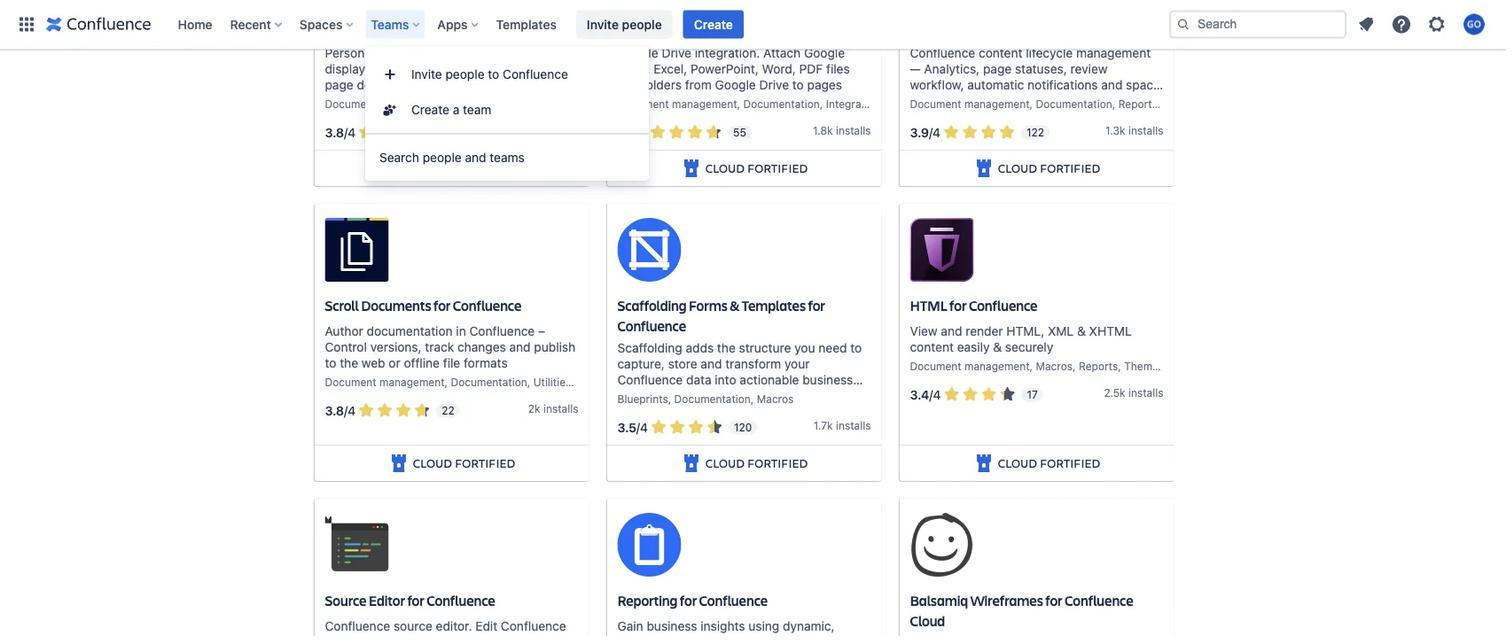 Task type: describe. For each thing, give the bounding box(es) containing it.
transform
[[726, 357, 781, 372]]

fortified for google drive and docs for confluence
[[748, 160, 808, 176]]

create for create a team
[[411, 102, 450, 117]]

spaces button
[[294, 10, 360, 39]]

scroll
[[325, 297, 359, 315]]

confluence inside 'button'
[[503, 67, 568, 82]]

1.7k
[[814, 420, 833, 432]]

confluence inside scaffolding forms & templates for confluence
[[618, 317, 686, 336]]

documentation inside 'author documentation in confluence – control versions, track changes and publish to the web or offline file formats document management , documentation , utilities , workflow'
[[451, 376, 527, 389]]

on
[[421, 78, 435, 92]]

easily
[[957, 340, 990, 355]]

confluence inside scaffolding adds the structure you need to capture, store and transform your confluence data into actionable business insights
[[618, 373, 683, 388]]

s for render
[[1158, 387, 1164, 400]]

scaffolding for scaffolding adds the structure you need to capture, store and transform your confluence data into actionable business insights
[[618, 341, 683, 356]]

, down "securely"
[[1030, 361, 1033, 373]]

for right the html
[[950, 297, 967, 315]]

& inside visibility for confluence personalize content by selectively displaying or hiding specific sections of the page depending on the audience documentation macros , themes & styles
[[494, 98, 501, 111]]

attach
[[764, 46, 801, 61]]

store
[[668, 357, 697, 372]]

themes inside view and render html, xml & xhtml content easily & securely document management , macros , reports , themes & styles
[[1124, 361, 1164, 373]]

2k install s for in
[[528, 403, 579, 415]]

3.5 / 4
[[618, 420, 648, 435]]

pages
[[807, 78, 842, 92]]

to inside 'author documentation in confluence – control versions, track changes and publish to the web or offline file formats document management , documentation , utilities , workflow'
[[325, 356, 336, 371]]

cloud fortified for scaffolding forms & templates for confluence
[[706, 455, 808, 472]]

confluence inside 'author documentation in confluence – control versions, track changes and publish to the web or offline file formats document management , documentation , utilities , workflow'
[[470, 324, 535, 339]]

xhtml for page
[[357, 635, 400, 637]]

or inside visibility for confluence personalize content by selectively displaying or hiding specific sections of the page depending on the audience documentation macros , themes & styles
[[386, 62, 398, 76]]

2 vertical spatial drive
[[759, 78, 789, 92]]

for right the docs
[[756, 19, 773, 37]]

management inside confluence content lifecycle management — analytics, page statuses, review workflow, automatic notifications and space archiving
[[1076, 46, 1151, 61]]

3.7 / 4
[[618, 125, 647, 140]]

html for confluence
[[910, 297, 1038, 315]]

using
[[749, 619, 780, 634]]

deliver
[[760, 635, 798, 637]]

styles inside view and render html, xml & xhtml content easily & securely document management , macros , reports , themes & styles
[[1178, 361, 1207, 373]]

apps
[[437, 17, 468, 31]]

cloud fortified app badge image for view
[[973, 453, 995, 475]]

from inside confluence source editor. edit confluence page xhtml directly from your browser an
[[449, 635, 476, 637]]

by
[[441, 46, 455, 61]]

directly
[[403, 635, 446, 637]]

3.8 for author
[[325, 403, 344, 418]]

and inside scaffolding adds the structure you need to capture, store and transform your confluence data into actionable business insights
[[701, 357, 722, 372]]

macros inside visibility for confluence personalize content by selectively displaying or hiding specific sections of the page depending on the audience documentation macros , themes & styles
[[408, 98, 444, 111]]

personalize
[[325, 46, 391, 61]]

folders
[[642, 78, 682, 92]]

/ down archiving
[[929, 125, 933, 140]]

lifecycle
[[1026, 46, 1073, 61]]

apps button
[[432, 10, 486, 39]]

, up 55
[[737, 98, 741, 111]]

dashboards
[[663, 635, 731, 637]]

and inside "button"
[[465, 150, 486, 165]]

and inside google drive integration. attach google docs, excel, powerpoint, word, pdf files and folders from google drive to pages document management , documentation , integrations
[[618, 78, 639, 92]]

pdf
[[799, 62, 823, 76]]

depending
[[357, 78, 418, 92]]

, down space
[[1158, 98, 1161, 111]]

google drive and docs for confluence image
[[618, 0, 681, 4]]

, up 1.3k
[[1113, 98, 1116, 111]]

track
[[425, 340, 454, 355]]

blueprints
[[618, 393, 668, 406]]

1.3k
[[1106, 125, 1126, 137]]

122
[[1027, 126, 1045, 139]]

scroll documents for confluence image
[[325, 218, 389, 282]]

file
[[443, 356, 460, 371]]

search
[[380, 150, 419, 165]]

content inside view and render html, xml & xhtml content easily & securely document management , macros , reports , themes & styles
[[910, 340, 954, 355]]

a
[[453, 102, 460, 117]]

drive for and
[[664, 19, 696, 37]]

document management , documentation , reports ,
[[910, 98, 1164, 111]]

statuses,
[[1015, 62, 1067, 76]]

, left workflow
[[571, 376, 574, 389]]

4 right 3.9
[[933, 125, 941, 140]]

utilities
[[533, 376, 571, 389]]

source
[[394, 619, 433, 634]]

forms
[[689, 297, 728, 315]]

and inside view and render html, xml & xhtml content easily & securely document management , macros , reports , themes & styles
[[941, 324, 962, 339]]

for inside 'balsamiq wireframes for confluence cloud'
[[1046, 592, 1063, 611]]

structure
[[739, 341, 791, 356]]

2 vertical spatial macros
[[757, 393, 794, 406]]

dynamic,
[[783, 619, 835, 634]]

group containing invite people to confluence
[[365, 51, 649, 133]]

documentation inside google drive integration. attach google docs, excel, powerpoint, word, pdf files and folders from google drive to pages document management , documentation , integrations
[[743, 98, 820, 111]]

invite people
[[587, 17, 662, 31]]

for inside scaffolding forms & templates for confluence
[[808, 297, 825, 315]]

integrations
[[826, 98, 886, 111]]

, down store
[[668, 393, 671, 406]]

invite people to confluence image
[[380, 64, 401, 85]]

install right 1.7k on the bottom right of the page
[[836, 420, 866, 432]]

page inside visibility for confluence personalize content by selectively displaying or hiding specific sections of the page depending on the audience documentation macros , themes & styles
[[325, 78, 354, 92]]

html
[[910, 297, 948, 315]]

, up 2.5k
[[1118, 361, 1121, 373]]

docs,
[[618, 62, 650, 76]]

insights inside scaffolding adds the structure you need to capture, store and transform your confluence data into actionable business insights
[[618, 389, 662, 404]]

publish
[[534, 340, 576, 355]]

for up source
[[407, 592, 424, 611]]

to inside scaffolding adds the structure you need to capture, store and transform your confluence data into actionable business insights
[[851, 341, 862, 356]]

securely
[[1005, 340, 1054, 355]]

browser
[[508, 635, 554, 637]]

1.3k install s
[[1106, 125, 1164, 137]]

3.8 / 4 for visibility
[[325, 125, 356, 140]]

, left the utilities
[[527, 376, 531, 389]]

cloud fortified app badge image for visibility
[[388, 158, 409, 179]]

author
[[325, 324, 363, 339]]

from inside google drive integration. attach google docs, excel, powerpoint, word, pdf files and folders from google drive to pages document management , documentation , integrations
[[685, 78, 712, 92]]

into
[[715, 373, 737, 388]]

word,
[[762, 62, 796, 76]]

, down actionable
[[751, 393, 754, 406]]

or inside 'author documentation in confluence – control versions, track changes and publish to the web or offline file formats document management , documentation , utilities , workflow'
[[389, 356, 401, 371]]

scaffolding adds the structure you need to capture, store and transform your confluence data into actionable business insights
[[618, 341, 862, 404]]

55
[[733, 126, 747, 139]]

for up 'documentation'
[[434, 297, 451, 315]]

4 for in
[[348, 403, 356, 418]]

recent
[[230, 17, 271, 31]]

documentation
[[367, 324, 453, 339]]

home link
[[172, 10, 218, 39]]

team
[[463, 102, 492, 117]]

and inside confluence content lifecycle management — analytics, page statuses, review workflow, automatic notifications and space archiving
[[1102, 78, 1123, 92]]

/ for in
[[344, 403, 348, 418]]

of
[[539, 62, 551, 76]]

help icon image
[[1391, 14, 1412, 35]]

and left the docs
[[698, 19, 721, 37]]

people for search people and teams
[[423, 150, 462, 165]]

3.4
[[910, 387, 930, 402]]

scaffolding forms & templates for confluence image
[[618, 218, 681, 282]]

capture,
[[618, 357, 665, 372]]

appswitcher icon image
[[16, 14, 37, 35]]

actionable
[[740, 373, 799, 388]]

source
[[325, 592, 367, 611]]

cloud down 122
[[998, 160, 1037, 176]]

visibility for confluence personalize content by selectively displaying or hiding specific sections of the page depending on the audience documentation macros , themes & styles
[[325, 19, 573, 111]]

management inside google drive integration. attach google docs, excel, powerpoint, word, pdf files and folders from google drive to pages document management , documentation , integrations
[[672, 98, 737, 111]]

that
[[734, 635, 757, 637]]

powerpoint,
[[691, 62, 759, 76]]

invite people button
[[576, 10, 673, 39]]

fortified for html for confluence
[[1040, 455, 1101, 472]]

workflow
[[577, 376, 624, 389]]

banner containing home
[[0, 0, 1506, 50]]

& inside scaffolding forms & templates for confluence
[[730, 297, 740, 315]]

reports inside view and render html, xml & xhtml content easily & securely document management , macros , reports , themes & styles
[[1079, 361, 1118, 373]]

/ for confluence
[[344, 125, 348, 140]]

cloud
[[910, 612, 945, 631]]

s right 1.7k on the bottom right of the page
[[866, 420, 871, 432]]

, down file
[[445, 376, 448, 389]]

Search field
[[1170, 10, 1347, 39]]

3.5
[[618, 420, 637, 435]]

xhtml for &
[[1089, 324, 1132, 339]]

render
[[966, 324, 1003, 339]]

google up pdf on the top right of the page
[[804, 46, 845, 61]]

for up dashboards
[[680, 592, 697, 611]]

blueprints , documentation , macros
[[618, 393, 794, 406]]

cloud for google drive and docs for confluence
[[706, 160, 745, 176]]

author documentation in confluence – control versions, track changes and publish to the web or offline file formats document management , documentation , utilities , workflow
[[325, 324, 624, 389]]

the right on
[[439, 78, 457, 92]]

3.8 for visibility
[[325, 125, 344, 140]]

formats
[[464, 356, 508, 371]]

view and render html, xml & xhtml content easily & securely document management , macros , reports , themes & styles
[[910, 324, 1207, 373]]

document down workflow,
[[910, 98, 962, 111]]

1.8k install s
[[813, 125, 871, 137]]

2.5k
[[1104, 387, 1126, 400]]

templates inside the 'global' element
[[496, 17, 557, 31]]

4 right the 3.5
[[640, 420, 648, 435]]

documentation inside visibility for confluence personalize content by selectively displaying or hiding specific sections of the page depending on the audience documentation macros , themes & styles
[[325, 98, 401, 111]]

need
[[819, 341, 847, 356]]

1 horizontal spatial cloud fortified app badge image
[[681, 453, 702, 475]]

management down automatic on the right top of page
[[965, 98, 1030, 111]]



Task type: vqa. For each thing, say whether or not it's contained in the screenshot.
3rd column header
no



Task type: locate. For each thing, give the bounding box(es) containing it.
create up integration.
[[694, 17, 733, 31]]

1 vertical spatial from
[[449, 635, 476, 637]]

1 horizontal spatial cloud fortified app badge image
[[681, 158, 702, 179]]

s right 1.3k
[[1158, 125, 1164, 137]]

balsamiq wireframes for confluence cloud image
[[910, 514, 974, 577]]

scaffolding forms & templates for confluence
[[618, 297, 825, 336]]

macros down actionable
[[757, 393, 794, 406]]

cloud fortified
[[413, 160, 515, 176], [706, 160, 808, 176], [998, 160, 1101, 176], [413, 455, 515, 472], [706, 455, 808, 472], [998, 455, 1101, 472]]

0 horizontal spatial create
[[411, 102, 450, 117]]

balsamiq wireframes for confluence cloud
[[910, 592, 1134, 631]]

html for confluence image
[[910, 218, 974, 282]]

1 vertical spatial scaffolding
[[618, 341, 683, 356]]

document down "folders"
[[618, 98, 669, 111]]

3.8 down control
[[325, 403, 344, 418]]

0 horizontal spatial from
[[449, 635, 476, 637]]

cloud fortified down 120
[[706, 455, 808, 472]]

docs
[[724, 19, 754, 37]]

1 vertical spatial invite
[[411, 67, 442, 82]]

invite inside button
[[587, 17, 619, 31]]

0 horizontal spatial cloud fortified app badge image
[[388, 158, 409, 179]]

data
[[686, 373, 712, 388]]

control
[[325, 340, 367, 355]]

2 horizontal spatial cloud fortified app badge image
[[973, 453, 995, 475]]

confluence inside visibility for confluence personalize content by selectively displaying or hiding specific sections of the page depending on the audience documentation macros , themes & styles
[[398, 19, 467, 37]]

1 horizontal spatial invite
[[587, 17, 619, 31]]

adds
[[686, 341, 714, 356]]

/ for integration.
[[636, 125, 639, 140]]

1 horizontal spatial create
[[694, 17, 733, 31]]

3.9 / 4
[[910, 125, 941, 140]]

3.8 down displaying
[[325, 125, 344, 140]]

management up review
[[1076, 46, 1151, 61]]

0 vertical spatial people
[[622, 17, 662, 31]]

page down source
[[325, 635, 354, 637]]

invite people to confluence
[[411, 67, 568, 82]]

1 vertical spatial xhtml
[[357, 635, 400, 637]]

0 horizontal spatial themes
[[451, 98, 491, 111]]

cloud fortified for html for confluence
[[998, 455, 1101, 472]]

s for in
[[573, 403, 579, 415]]

1 horizontal spatial business
[[803, 373, 853, 388]]

0 vertical spatial create
[[694, 17, 733, 31]]

install down integrations
[[836, 125, 866, 137]]

reporting for confluence image
[[618, 514, 681, 577]]

cloud fortified app badge image
[[681, 158, 702, 179], [973, 158, 995, 179], [388, 453, 409, 475]]

your down you
[[785, 357, 810, 372]]

cloud
[[413, 160, 452, 176], [706, 160, 745, 176], [998, 160, 1037, 176], [413, 455, 452, 472], [706, 455, 745, 472], [998, 455, 1037, 472]]

versions,
[[370, 340, 422, 355]]

install right 2.5k
[[1129, 387, 1158, 400]]

reports down space
[[1119, 98, 1158, 111]]

custom
[[618, 635, 660, 637]]

0 vertical spatial business
[[803, 373, 853, 388]]

hiding
[[401, 62, 436, 76]]

the inside 'author documentation in confluence – control versions, track changes and publish to the web or offline file formats document management , documentation , utilities , workflow'
[[340, 356, 358, 371]]

1 2k from the top
[[528, 125, 541, 137]]

templates up structure
[[742, 297, 806, 315]]

scaffolding for scaffolding forms & templates for confluence
[[618, 297, 687, 315]]

2 2k from the top
[[528, 403, 541, 415]]

page
[[983, 62, 1012, 76], [325, 78, 354, 92], [325, 635, 354, 637]]

displaying
[[325, 62, 383, 76]]

source editor for confluence image
[[325, 514, 389, 577]]

business inside scaffolding adds the structure you need to capture, store and transform your confluence data into actionable business insights
[[803, 373, 853, 388]]

0 vertical spatial scaffolding
[[618, 297, 687, 315]]

audience
[[461, 78, 513, 92]]

1 vertical spatial reports
[[1079, 361, 1118, 373]]

1 horizontal spatial content
[[910, 340, 954, 355]]

editor.
[[436, 619, 472, 634]]

themes down audience on the left of page
[[451, 98, 491, 111]]

scaffolding down scaffolding forms & templates for confluence "image"
[[618, 297, 687, 315]]

search image
[[1177, 17, 1191, 31]]

1 horizontal spatial from
[[685, 78, 712, 92]]

sections
[[488, 62, 536, 76]]

for inside visibility for confluence personalize content by selectively displaying or hiding specific sections of the page depending on the audience documentation macros , themes & styles
[[379, 19, 396, 37]]

2 vertical spatial people
[[423, 150, 462, 165]]

content up automatic on the right top of page
[[979, 46, 1023, 61]]

google
[[618, 19, 661, 37], [618, 46, 659, 61], [804, 46, 845, 61], [715, 78, 756, 92]]

web
[[362, 356, 385, 371]]

0 horizontal spatial cloud fortified app badge image
[[388, 453, 409, 475]]

1 vertical spatial page
[[325, 78, 354, 92]]

1 3.8 / 4 from the top
[[325, 125, 356, 140]]

teams
[[490, 150, 525, 165]]

wireframes
[[971, 592, 1043, 611]]

themes up 2.5k install s
[[1124, 361, 1164, 373]]

notification icon image
[[1356, 14, 1377, 35]]

invite for invite people to confluence
[[411, 67, 442, 82]]

32
[[442, 126, 455, 139]]

html,
[[1007, 324, 1045, 339]]

business inside gain business insights using dynamic, custom dashboards that deliver vita
[[647, 619, 697, 634]]

confluence content lifecycle management — analytics, page statuses, review workflow, automatic notifications and space archiving
[[910, 46, 1161, 108]]

0 vertical spatial or
[[386, 62, 398, 76]]

0 vertical spatial insights
[[618, 389, 662, 404]]

you
[[795, 341, 815, 356]]

, down xml
[[1073, 361, 1076, 373]]

1 horizontal spatial insights
[[701, 619, 745, 634]]

120
[[734, 422, 752, 434]]

1 horizontal spatial xhtml
[[1089, 324, 1132, 339]]

2k install s up search people and teams "button"
[[528, 125, 579, 137]]

people down google drive and docs for confluence image
[[622, 17, 662, 31]]

/ down docs,
[[636, 125, 639, 140]]

create inside button
[[411, 102, 450, 117]]

2 3.8 / 4 from the top
[[325, 403, 356, 418]]

cloud fortified down 22
[[413, 455, 515, 472]]

0 horizontal spatial templates
[[496, 17, 557, 31]]

xhtml down editor
[[357, 635, 400, 637]]

macros down on
[[408, 98, 444, 111]]

0 horizontal spatial styles
[[504, 98, 534, 111]]

0 vertical spatial xhtml
[[1089, 324, 1132, 339]]

, up 122
[[1030, 98, 1033, 111]]

themes inside visibility for confluence personalize content by selectively displaying or hiding specific sections of the page depending on the audience documentation macros , themes & styles
[[451, 98, 491, 111]]

people for invite people to confluence
[[446, 67, 485, 82]]

0 vertical spatial page
[[983, 62, 1012, 76]]

2k install s for confluence
[[528, 125, 579, 137]]

templates
[[496, 17, 557, 31], [742, 297, 806, 315]]

scroll documents for confluence
[[325, 297, 522, 315]]

create inside the 'global' element
[[694, 17, 733, 31]]

4 down control
[[348, 403, 356, 418]]

4 for confluence
[[348, 125, 356, 140]]

people for invite people
[[622, 17, 662, 31]]

scaffolding inside scaffolding forms & templates for confluence
[[618, 297, 687, 315]]

to down selectively
[[488, 67, 499, 82]]

2k for in
[[528, 403, 541, 415]]

cloud fortified app badge image for confluence
[[388, 453, 409, 475]]

s left 3.7
[[573, 125, 579, 137]]

document inside view and render html, xml & xhtml content easily & securely document management , macros , reports , themes & styles
[[910, 361, 962, 373]]

/ down displaying
[[344, 125, 348, 140]]

cloud fortified down 17
[[998, 455, 1101, 472]]

reports up 2.5k
[[1079, 361, 1118, 373]]

reporting for confluence
[[618, 592, 768, 611]]

—
[[910, 62, 921, 76]]

, left a
[[444, 98, 448, 111]]

1 vertical spatial styles
[[1178, 361, 1207, 373]]

document down the web
[[325, 376, 377, 389]]

1 horizontal spatial themes
[[1124, 361, 1164, 373]]

to inside google drive integration. attach google docs, excel, powerpoint, word, pdf files and folders from google drive to pages document management , documentation , integrations
[[793, 78, 804, 92]]

0 horizontal spatial macros
[[408, 98, 444, 111]]

page inside confluence source editor. edit confluence page xhtml directly from your browser an
[[325, 635, 354, 637]]

1 horizontal spatial macros
[[757, 393, 794, 406]]

confluence image
[[46, 14, 151, 35], [46, 14, 151, 35]]

4 right 3.7
[[639, 125, 647, 140]]

1 vertical spatial create
[[411, 102, 450, 117]]

invite down by
[[411, 67, 442, 82]]

page inside confluence content lifecycle management — analytics, page statuses, review workflow, automatic notifications and space archiving
[[983, 62, 1012, 76]]

2 horizontal spatial macros
[[1036, 361, 1073, 373]]

3.8 / 4 for author
[[325, 403, 356, 418]]

your inside scaffolding adds the structure you need to capture, store and transform your confluence data into actionable business insights
[[785, 357, 810, 372]]

1 vertical spatial or
[[389, 356, 401, 371]]

install for integration.
[[836, 125, 866, 137]]

your inside confluence source editor. edit confluence page xhtml directly from your browser an
[[479, 635, 504, 637]]

or down versions,
[[389, 356, 401, 371]]

and down docs,
[[618, 78, 639, 92]]

to
[[488, 67, 499, 82], [793, 78, 804, 92], [851, 341, 862, 356], [325, 356, 336, 371]]

0 vertical spatial your
[[785, 357, 810, 372]]

s down integrations
[[866, 125, 871, 137]]

content up the hiding
[[394, 46, 438, 61]]

banner
[[0, 0, 1506, 50]]

cloud fortified app badge image
[[388, 158, 409, 179], [681, 453, 702, 475], [973, 453, 995, 475]]

spaces
[[300, 17, 343, 31]]

1 vertical spatial 2k install s
[[528, 403, 579, 415]]

/ for render
[[930, 387, 933, 402]]

specific
[[440, 62, 484, 76]]

, inside visibility for confluence personalize content by selectively displaying or hiding specific sections of the page depending on the audience documentation macros , themes & styles
[[444, 98, 448, 111]]

cloud for scroll documents for confluence
[[413, 455, 452, 472]]

0 vertical spatial 3.8 / 4
[[325, 125, 356, 140]]

management down offline
[[380, 376, 445, 389]]

install right 1.3k
[[1129, 125, 1158, 137]]

s for confluence
[[573, 125, 579, 137]]

0 horizontal spatial invite
[[411, 67, 442, 82]]

drive down word,
[[759, 78, 789, 92]]

templates inside scaffolding forms & templates for confluence
[[742, 297, 806, 315]]

people inside invite people button
[[622, 17, 662, 31]]

confluence inside 'balsamiq wireframes for confluence cloud'
[[1065, 592, 1134, 611]]

to inside 'button'
[[488, 67, 499, 82]]

and inside 'author documentation in confluence – control versions, track changes and publish to the web or offline file formats document management , documentation , utilities , workflow'
[[509, 340, 531, 355]]

0 horizontal spatial insights
[[618, 389, 662, 404]]

1 vertical spatial templates
[[742, 297, 806, 315]]

people inside invite people to confluence 'button'
[[446, 67, 485, 82]]

s for integration.
[[866, 125, 871, 137]]

content inside confluence content lifecycle management — analytics, page statuses, review workflow, automatic notifications and space archiving
[[979, 46, 1023, 61]]

documents
[[361, 297, 431, 315]]

xhtml inside view and render html, xml & xhtml content easily & securely document management , macros , reports , themes & styles
[[1089, 324, 1132, 339]]

google up docs,
[[618, 46, 659, 61]]

2 horizontal spatial cloud fortified app badge image
[[973, 158, 995, 179]]

1 vertical spatial macros
[[1036, 361, 1073, 373]]

the inside scaffolding adds the structure you need to capture, store and transform your confluence data into actionable business insights
[[717, 341, 736, 356]]

the down control
[[340, 356, 358, 371]]

0 vertical spatial drive
[[664, 19, 696, 37]]

or
[[386, 62, 398, 76], [389, 356, 401, 371]]

2 horizontal spatial content
[[979, 46, 1023, 61]]

for
[[379, 19, 396, 37], [756, 19, 773, 37], [434, 297, 451, 315], [808, 297, 825, 315], [950, 297, 967, 315], [407, 592, 424, 611], [680, 592, 697, 611], [1046, 592, 1063, 611]]

0 vertical spatial reports
[[1119, 98, 1158, 111]]

0 vertical spatial templates
[[496, 17, 557, 31]]

people down by
[[446, 67, 485, 82]]

notifications
[[1028, 78, 1098, 92]]

files
[[826, 62, 850, 76]]

s right 2.5k
[[1158, 387, 1164, 400]]

and down review
[[1102, 78, 1123, 92]]

create down on
[[411, 102, 450, 117]]

1 2k install s from the top
[[528, 125, 579, 137]]

/ down view
[[930, 387, 933, 402]]

2k for confluence
[[528, 125, 541, 137]]

0 horizontal spatial your
[[479, 635, 504, 637]]

1.8k
[[813, 125, 833, 137]]

0 vertical spatial themes
[[451, 98, 491, 111]]

0 horizontal spatial xhtml
[[357, 635, 400, 637]]

1 vertical spatial your
[[479, 635, 504, 637]]

or up depending
[[386, 62, 398, 76]]

1 vertical spatial 3.8
[[325, 403, 344, 418]]

install for in
[[544, 403, 573, 415]]

2 scaffolding from the top
[[618, 341, 683, 356]]

analytics,
[[924, 62, 980, 76]]

invite for invite people
[[587, 17, 619, 31]]

1 scaffolding from the top
[[618, 297, 687, 315]]

1 vertical spatial insights
[[701, 619, 745, 634]]

s down workflow
[[573, 403, 579, 415]]

install
[[544, 125, 573, 137], [836, 125, 866, 137], [1129, 125, 1158, 137], [1129, 387, 1158, 400], [544, 403, 573, 415], [836, 420, 866, 432]]

the right "of"
[[554, 62, 573, 76]]

from down 'editor.' on the bottom left of page
[[449, 635, 476, 637]]

confluence inside confluence content lifecycle management — analytics, page statuses, review workflow, automatic notifications and space archiving
[[910, 46, 976, 61]]

cloud fortified for google drive and docs for confluence
[[706, 160, 808, 176]]

0 horizontal spatial content
[[394, 46, 438, 61]]

xhtml inside confluence source editor. edit confluence page xhtml directly from your browser an
[[357, 635, 400, 637]]

4 for integration.
[[639, 125, 647, 140]]

for up you
[[808, 297, 825, 315]]

0 horizontal spatial business
[[647, 619, 697, 634]]

selectively
[[458, 46, 519, 61]]

documentation down notifications
[[1036, 98, 1113, 111]]

0 vertical spatial 2k install s
[[528, 125, 579, 137]]

balsamiq wireframes for confluence cloud link
[[900, 499, 1174, 637]]

2k install s down the utilities
[[528, 403, 579, 415]]

settings icon image
[[1427, 14, 1448, 35]]

google drive and docs for confluence
[[618, 19, 844, 37]]

scaffolding up capture,
[[618, 341, 683, 356]]

cloud fortified down 32
[[413, 160, 515, 176]]

reporting
[[618, 592, 678, 611]]

people inside search people and teams "button"
[[423, 150, 462, 165]]

teams
[[371, 17, 409, 31]]

1 horizontal spatial styles
[[1178, 361, 1207, 373]]

balsamiq
[[910, 592, 968, 611]]

to right need on the right bottom of the page
[[851, 341, 862, 356]]

document
[[618, 98, 669, 111], [910, 98, 962, 111], [910, 361, 962, 373], [325, 376, 377, 389]]

0 vertical spatial 2k
[[528, 125, 541, 137]]

templates up sections
[[496, 17, 557, 31]]

global element
[[11, 0, 1166, 49]]

–
[[538, 324, 545, 339]]

cloud for scaffolding forms & templates for confluence
[[706, 455, 745, 472]]

0 vertical spatial macros
[[408, 98, 444, 111]]

documentation down the into
[[674, 393, 751, 406]]

cloud fortified app badge image for docs
[[681, 158, 702, 179]]

install for confluence
[[544, 125, 573, 137]]

1 horizontal spatial your
[[785, 357, 810, 372]]

content down view
[[910, 340, 954, 355]]

create link
[[683, 10, 744, 39]]

group
[[365, 51, 649, 133]]

visibility
[[325, 19, 376, 37]]

business down need on the right bottom of the page
[[803, 373, 853, 388]]

s
[[573, 125, 579, 137], [866, 125, 871, 137], [1158, 125, 1164, 137], [1158, 387, 1164, 400], [573, 403, 579, 415], [866, 420, 871, 432]]

insights inside gain business insights using dynamic, custom dashboards that deliver vita
[[701, 619, 745, 634]]

document up 3.4 / 4
[[910, 361, 962, 373]]

1 vertical spatial drive
[[662, 46, 692, 61]]

1 horizontal spatial templates
[[742, 297, 806, 315]]

&
[[494, 98, 501, 111], [730, 297, 740, 315], [1077, 324, 1086, 339], [993, 340, 1002, 355], [1167, 361, 1175, 373]]

to down pdf on the top right of the page
[[793, 78, 804, 92]]

3.8 / 4 down control
[[325, 403, 356, 418]]

install down the utilities
[[544, 403, 573, 415]]

to down control
[[325, 356, 336, 371]]

1 vertical spatial people
[[446, 67, 485, 82]]

insights up that
[[701, 619, 745, 634]]

confluence source editor. edit confluence page xhtml directly from your browser an
[[325, 619, 578, 637]]

invite down google drive and docs for confluence image
[[587, 17, 619, 31]]

google down google drive and docs for confluence image
[[618, 19, 661, 37]]

styles inside visibility for confluence personalize content by selectively displaying or hiding specific sections of the page depending on the audience documentation macros , themes & styles
[[504, 98, 534, 111]]

0 vertical spatial invite
[[587, 17, 619, 31]]

3.9
[[910, 125, 929, 140]]

styles
[[504, 98, 534, 111], [1178, 361, 1207, 373]]

2 2k install s from the top
[[528, 403, 579, 415]]

and
[[698, 19, 721, 37], [618, 78, 639, 92], [1102, 78, 1123, 92], [465, 150, 486, 165], [941, 324, 962, 339], [509, 340, 531, 355], [701, 357, 722, 372]]

scaffolding inside scaffolding adds the structure you need to capture, store and transform your confluence data into actionable business insights
[[618, 341, 683, 356]]

workflow,
[[910, 78, 964, 92]]

2 3.8 from the top
[[325, 403, 344, 418]]

drive for integration.
[[662, 46, 692, 61]]

1 vertical spatial business
[[647, 619, 697, 634]]

cloud fortified down 122
[[998, 160, 1101, 176]]

macros inside view and render html, xml & xhtml content easily & securely document management , macros , reports , themes & styles
[[1036, 361, 1073, 373]]

content inside visibility for confluence personalize content by selectively displaying or hiding specific sections of the page depending on the audience documentation macros , themes & styles
[[394, 46, 438, 61]]

2k install s
[[528, 125, 579, 137], [528, 403, 579, 415]]

and left publish
[[509, 340, 531, 355]]

insights down capture,
[[618, 389, 662, 404]]

documentation
[[325, 98, 401, 111], [743, 98, 820, 111], [1036, 98, 1113, 111], [451, 376, 527, 389], [674, 393, 751, 406]]

1 vertical spatial 3.8 / 4
[[325, 403, 356, 418]]

fortified for scroll documents for confluence
[[455, 455, 515, 472]]

invite inside 'button'
[[411, 67, 442, 82]]

, down pages
[[820, 98, 823, 111]]

document inside 'author documentation in confluence – control versions, track changes and publish to the web or offline file formats document management , documentation , utilities , workflow'
[[325, 376, 377, 389]]

google down powerpoint,
[[715, 78, 756, 92]]

2 vertical spatial page
[[325, 635, 354, 637]]

scaffolding
[[618, 297, 687, 315], [618, 341, 683, 356]]

fortified for scaffolding forms & templates for confluence
[[748, 455, 808, 472]]

/ down blueprints
[[637, 420, 640, 435]]

xhtml right xml
[[1089, 324, 1132, 339]]

0 vertical spatial 3.8
[[325, 125, 344, 140]]

your profile and preferences image
[[1464, 14, 1485, 35]]

xml
[[1048, 324, 1074, 339]]

cloud down 22
[[413, 455, 452, 472]]

0 vertical spatial styles
[[504, 98, 534, 111]]

management down powerpoint,
[[672, 98, 737, 111]]

cloud for html for confluence
[[998, 455, 1037, 472]]

and down adds
[[701, 357, 722, 372]]

create for create
[[694, 17, 733, 31]]

review
[[1071, 62, 1108, 76]]

create a team
[[411, 102, 492, 117]]

management inside 'author documentation in confluence – control versions, track changes and publish to the web or offline file formats document management , documentation , utilities , workflow'
[[380, 376, 445, 389]]

0 vertical spatial from
[[685, 78, 712, 92]]

drive down google drive and docs for confluence image
[[664, 19, 696, 37]]

excel,
[[654, 62, 687, 76]]

4
[[348, 125, 356, 140], [639, 125, 647, 140], [933, 125, 941, 140], [933, 387, 941, 402], [348, 403, 356, 418], [640, 420, 648, 435]]

management inside view and render html, xml & xhtml content easily & securely document management , macros , reports , themes & styles
[[965, 361, 1030, 373]]

4 right 3.4
[[933, 387, 941, 402]]

1 vertical spatial themes
[[1124, 361, 1164, 373]]

cloud fortified for scroll documents for confluence
[[413, 455, 515, 472]]

1 vertical spatial 2k
[[528, 403, 541, 415]]

1 3.8 from the top
[[325, 125, 344, 140]]

4 for render
[[933, 387, 941, 402]]

cloud down 32
[[413, 160, 452, 176]]

edit
[[476, 619, 498, 634]]

document inside google drive integration. attach google docs, excel, powerpoint, word, pdf files and folders from google drive to pages document management , documentation , integrations
[[618, 98, 669, 111]]

install for render
[[1129, 387, 1158, 400]]



